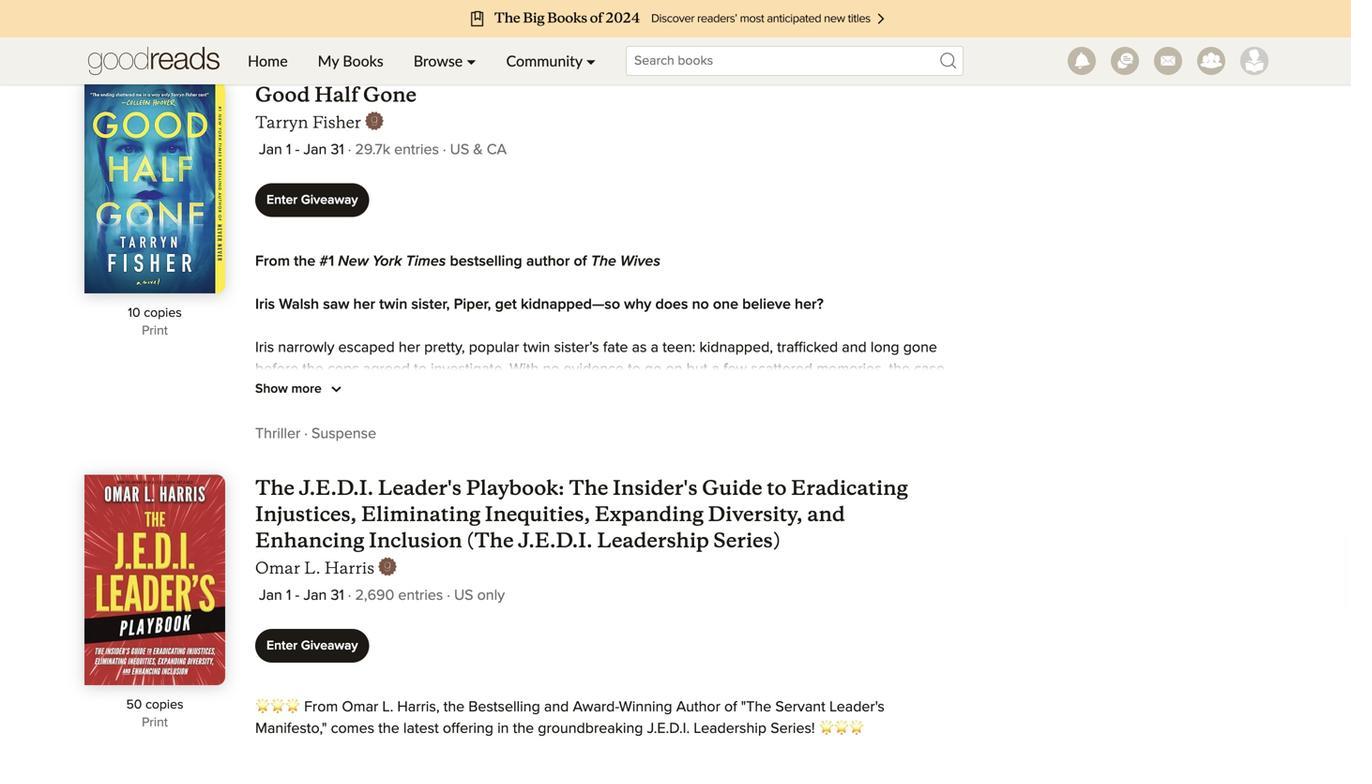 Task type: vqa. For each thing, say whether or not it's contained in the screenshot.
of to the top
yes



Task type: describe. For each thing, give the bounding box(es) containing it.
lurk
[[900, 449, 924, 464]]

Search by book title or ISBN text field
[[626, 46, 964, 76]]

something
[[729, 470, 799, 485]]

entries for leader's
[[398, 589, 443, 604]]

diversity,
[[708, 502, 803, 527]]

now an adult, iris wants one thing—proof. and if the police still won't help, she'll just have to find it her own way; by interning at the isolated shoal island hospital for the criminally insane, where secrets lurk in the shadows and are kept under lock and key. but iris soon realizes that something even more sinister is simmering beneath the surface of the shoal, and that the patients aren't the only ones being observed…
[[255, 427, 940, 507]]

investigate.
[[431, 362, 506, 377]]

long
[[871, 341, 900, 356]]

author
[[676, 700, 721, 716]]

it
[[889, 427, 896, 442]]

is
[[927, 470, 938, 485]]

to inside the j.e.d.i. leader's playbook: the insider's guide to eradicating injustices, eliminating inequities, expanding diversity, and enhancing inclusion (the j.e.d.i. leadership series)
[[767, 476, 787, 501]]

10 copies print
[[128, 307, 182, 338]]

evidence
[[564, 362, 624, 377]]

sister's
[[554, 341, 599, 356]]

bestselling
[[469, 700, 540, 716]]

series)
[[714, 528, 781, 554]]

inequities,
[[485, 502, 590, 527]]

▾ for community ▾
[[586, 52, 596, 70]]

where
[[803, 449, 844, 464]]

scattered
[[751, 362, 813, 377]]

of inside now an adult, iris wants one thing—proof. and if the police still won't help, she'll just have to find it her own way; by interning at the isolated shoal island hospital for the criminally insane, where secrets lurk in the shadows and are kept under lock and key. but iris soon realizes that something even more sinister is simmering beneath the surface of the shoal, and that the patients aren't the only ones being observed…
[[463, 492, 476, 507]]

omar l. harris link
[[255, 558, 397, 582]]

aren't
[[688, 492, 725, 507]]

fate
[[603, 341, 628, 356]]

bestselling
[[450, 254, 522, 269]]

of inside 🌟🌟🌟 from omar l. harris, the bestselling and award-winning author of "the servant leader's manifesto," comes the latest offering in the groundbreaking j.e.d.i. leadership series! 🌟🌟🌟
[[724, 700, 737, 716]]

servant
[[775, 700, 826, 716]]

the down "lock"
[[480, 492, 501, 507]]

isolated
[[444, 449, 495, 464]]

tarryn fisher
[[255, 112, 361, 133]]

why
[[624, 297, 652, 312]]

few
[[724, 362, 747, 377]]

print for good half gone
[[142, 325, 168, 338]]

find
[[860, 427, 885, 442]]

31 for j.e.d.i.
[[331, 589, 344, 604]]

get
[[495, 297, 517, 312]]

eliminating
[[361, 502, 480, 527]]

entries for gone
[[394, 143, 439, 158]]

insane,
[[753, 449, 799, 464]]

0 vertical spatial from
[[255, 254, 290, 269]]

offering
[[443, 722, 494, 737]]

(the
[[467, 528, 514, 554]]

0 vertical spatial of
[[574, 254, 587, 269]]

- for the j.e.d.i. leader's playbook: the insider's guide to eradicating injustices, eliminating inequities, expanding diversity, and enhancing inclusion (the j.e.d.i. leadership series)
[[295, 589, 300, 604]]

way;
[[287, 449, 317, 464]]

goodreads author image
[[378, 558, 397, 577]]

agreed
[[363, 362, 410, 377]]

jan 1 - jan 31 for good half gone
[[259, 143, 344, 158]]

just
[[780, 427, 804, 442]]

fisher
[[312, 112, 361, 133]]

case
[[914, 362, 945, 377]]

iris walsh saw her twin sister, piper, get kidnapped—so why does no one believe her?
[[255, 297, 824, 312]]

guide
[[702, 476, 762, 501]]

an
[[289, 427, 306, 442]]

criminally
[[687, 449, 749, 464]]

to down pretty,
[[414, 362, 427, 377]]

the down the long in the right top of the page
[[889, 362, 910, 377]]

books
[[343, 52, 384, 70]]

book cover image for good half gone
[[84, 82, 225, 294]]

the down are
[[386, 492, 407, 507]]

2,690
[[355, 589, 394, 604]]

#1
[[319, 254, 334, 269]]

jan 1 - jan 31 for the j.e.d.i. leader's playbook: the insider's guide to eradicating injustices, eliminating inequities, expanding diversity, and enhancing inclusion (the j.e.d.i. leadership series)
[[259, 589, 344, 604]]

0 vertical spatial twin
[[379, 297, 408, 312]]

injustices,
[[255, 502, 357, 527]]

browse
[[414, 52, 463, 70]]

1 for good half gone
[[286, 143, 291, 158]]

help,
[[707, 427, 739, 442]]

if
[[562, 427, 569, 442]]

j.e.d.i. inside 🌟🌟🌟 from omar l. harris, the bestselling and award-winning author of "the servant leader's manifesto," comes the latest offering in the groundbreaking j.e.d.i. leadership series! 🌟🌟🌟
[[647, 722, 690, 737]]

series!
[[771, 722, 815, 737]]

the left #1 in the top of the page
[[294, 254, 316, 269]]

her?
[[795, 297, 824, 312]]

shoal,
[[505, 492, 545, 507]]

simmering
[[255, 492, 324, 507]]

and inside the j.e.d.i. leader's playbook: the insider's guide to eradicating injustices, eliminating inequities, expanding diversity, and enhancing inclusion (the j.e.d.i. leadership series)
[[807, 502, 845, 527]]

us for us & ca
[[450, 143, 469, 158]]

gone
[[903, 341, 937, 356]]

tarryn fisher link
[[255, 112, 384, 136]]

one inside now an adult, iris wants one thing—proof. and if the police still won't help, she'll just have to find it her own way; by interning at the isolated shoal island hospital for the criminally insane, where secrets lurk in the shadows and are kept under lock and key. but iris soon realizes that something even more sinister is simmering beneath the surface of the shoal, and that the patients aren't the only ones being observed…
[[415, 427, 440, 442]]

but
[[687, 362, 708, 377]]

the up offering
[[443, 700, 465, 716]]

comes
[[331, 722, 374, 737]]

eradicating
[[791, 476, 908, 501]]

trafficked
[[777, 341, 838, 356]]

the right at
[[419, 449, 440, 464]]

shoal
[[499, 449, 536, 464]]

enter giveaway link for the j.e.d.i. leader's playbook: the insider's guide to eradicating injustices, eliminating inequities, expanding diversity, and enhancing inclusion (the j.e.d.i. leadership series)
[[255, 630, 369, 663]]

piper,
[[454, 297, 491, 312]]

show more button
[[255, 379, 348, 401]]

0 horizontal spatial that
[[578, 492, 603, 507]]

fiction
[[255, 33, 299, 48]]

cold.
[[342, 384, 373, 399]]

1 horizontal spatial one
[[713, 297, 738, 312]]

before
[[255, 362, 299, 377]]

0 horizontal spatial l.
[[304, 558, 321, 579]]

copies for good half gone
[[144, 307, 182, 320]]

to inside now an adult, iris wants one thing—proof. and if the police still won't help, she'll just have to find it her own way; by interning at the isolated shoal island hospital for the criminally insane, where secrets lurk in the shadows and are kept under lock and key. but iris soon realizes that something even more sinister is simmering beneath the surface of the shoal, and that the patients aren't the only ones being observed…
[[843, 427, 856, 442]]

quickly
[[255, 384, 301, 399]]

adult,
[[309, 427, 345, 442]]

iris right but
[[587, 470, 606, 485]]

does
[[655, 297, 688, 312]]

1 horizontal spatial 🌟🌟🌟
[[819, 722, 864, 737]]

leadership inside 🌟🌟🌟 from omar l. harris, the bestselling and award-winning author of "the servant leader's manifesto," comes the latest offering in the groundbreaking j.e.d.i. leadership series! 🌟🌟🌟
[[694, 722, 767, 737]]

suspense
[[312, 427, 376, 442]]

island
[[540, 449, 579, 464]]

1 horizontal spatial no
[[692, 297, 709, 312]]

her for escaped
[[399, 341, 420, 356]]

and inside 🌟🌟🌟 from omar l. harris, the bestselling and award-winning author of "the servant leader's manifesto," comes the latest offering in the groundbreaking j.e.d.i. leadership series! 🌟🌟🌟
[[544, 700, 569, 716]]

and
[[531, 427, 558, 442]]

0 vertical spatial 🌟🌟🌟
[[255, 700, 300, 716]]

community ▾ link
[[491, 38, 611, 84]]

for
[[641, 449, 658, 464]]

beneath
[[327, 492, 382, 507]]

0 vertical spatial j.e.d.i.
[[299, 476, 374, 501]]

my books
[[318, 52, 384, 70]]

community ▾
[[506, 52, 596, 70]]

1 horizontal spatial that
[[701, 470, 726, 485]]

harris
[[325, 558, 375, 579]]



Task type: locate. For each thing, give the bounding box(es) containing it.
2 enter giveaway from the top
[[266, 640, 358, 653]]

home link
[[233, 38, 303, 84]]

at
[[402, 449, 415, 464]]

us left &
[[450, 143, 469, 158]]

0 vertical spatial a
[[651, 341, 659, 356]]

1 enter from the top
[[266, 194, 298, 207]]

in inside now an adult, iris wants one thing—proof. and if the police still won't help, she'll just have to find it her own way; by interning at the isolated shoal island hospital for the criminally insane, where secrets lurk in the shadows and are kept under lock and key. but iris soon realizes that something even more sinister is simmering beneath the surface of the shoal, and that the patients aren't the only ones being observed…
[[928, 449, 940, 464]]

1 vertical spatial 1
[[286, 589, 291, 604]]

half
[[314, 82, 359, 107]]

1 vertical spatial more
[[839, 470, 873, 485]]

1 vertical spatial from
[[304, 700, 338, 716]]

york
[[372, 254, 402, 269]]

"the
[[741, 700, 772, 716]]

1 horizontal spatial twin
[[523, 341, 550, 356]]

leader's right servant
[[829, 700, 885, 716]]

and down eradicating
[[807, 502, 845, 527]]

copies inside 50 copies print
[[145, 699, 183, 712]]

us down (the
[[454, 589, 473, 604]]

1 horizontal spatial l.
[[382, 700, 393, 716]]

believe
[[742, 297, 791, 312]]

kept
[[396, 470, 425, 485]]

2 horizontal spatial her
[[900, 427, 922, 442]]

enter giveaway
[[266, 194, 358, 207], [266, 640, 358, 653]]

only down something
[[754, 492, 782, 507]]

print
[[142, 325, 168, 338], [142, 717, 168, 730]]

j.e.d.i. down by at bottom
[[299, 476, 374, 501]]

j.e.d.i.
[[299, 476, 374, 501], [518, 528, 593, 554], [647, 722, 690, 737]]

enter giveaway down the omar l. harris
[[266, 640, 358, 653]]

iris up before at the top left of page
[[255, 341, 274, 356]]

on
[[666, 362, 683, 377]]

good half gone link
[[255, 82, 417, 107]]

ca
[[487, 143, 507, 158]]

1 horizontal spatial her
[[399, 341, 420, 356]]

1 book cover image from the top
[[84, 82, 225, 294]]

enter giveaway link for good half gone
[[255, 183, 369, 217]]

her up agreed
[[399, 341, 420, 356]]

50
[[126, 699, 142, 712]]

- for good half gone
[[295, 143, 300, 158]]

0 vertical spatial 1
[[286, 143, 291, 158]]

0 vertical spatial enter giveaway link
[[255, 183, 369, 217]]

31 for half
[[331, 143, 344, 158]]

j.e.d.i. down inequities,
[[518, 528, 593, 554]]

l. inside 🌟🌟🌟 from omar l. harris, the bestselling and award-winning author of "the servant leader's manifesto," comes the latest offering in the groundbreaking j.e.d.i. leadership series! 🌟🌟🌟
[[382, 700, 393, 716]]

and left the award-
[[544, 700, 569, 716]]

copies inside the 10 copies print
[[144, 307, 182, 320]]

print for the j.e.d.i. leader's playbook: the insider's guide to eradicating injustices, eliminating inequities, expanding diversity, and enhancing inclusion (the j.e.d.i. leadership series)
[[142, 717, 168, 730]]

no inside iris narrowly escaped her pretty, popular twin sister's fate as a teen: kidnapped, trafficked and long gone before the cops agreed to investigate. with no evidence to go on but a few scattered memories, the case quickly goes cold.
[[543, 362, 560, 377]]

0 vertical spatial enter giveaway
[[266, 194, 358, 207]]

1 vertical spatial print
[[142, 717, 168, 730]]

that down but
[[578, 492, 603, 507]]

leader's up eliminating
[[378, 476, 462, 501]]

the up realizes
[[662, 449, 683, 464]]

0 vertical spatial in
[[928, 449, 940, 464]]

0 horizontal spatial more
[[291, 383, 322, 396]]

🌟🌟🌟
[[255, 700, 300, 716], [819, 722, 864, 737]]

0 vertical spatial leadership
[[597, 528, 709, 554]]

from up manifesto,"
[[304, 700, 338, 716]]

2 jan 1 - jan 31 from the top
[[259, 589, 344, 604]]

0 horizontal spatial in
[[497, 722, 509, 737]]

cops
[[327, 362, 359, 377]]

giveaway up #1 in the top of the page
[[301, 194, 358, 207]]

2 book cover image from the top
[[84, 475, 225, 686]]

my
[[318, 52, 339, 70]]

the down hospital
[[569, 476, 608, 501]]

thing—proof.
[[444, 427, 527, 442]]

of down "lock"
[[463, 492, 476, 507]]

1 vertical spatial l.
[[382, 700, 393, 716]]

enter giveaway link down the omar l. harris
[[255, 630, 369, 663]]

0 horizontal spatial one
[[415, 427, 440, 442]]

jan 1 - jan 31
[[259, 143, 344, 158], [259, 589, 344, 604]]

jan
[[259, 143, 282, 158], [304, 143, 327, 158], [259, 589, 282, 604], [304, 589, 327, 604]]

1 vertical spatial 🌟🌟🌟
[[819, 722, 864, 737]]

one left believe
[[713, 297, 738, 312]]

the down own
[[255, 470, 276, 485]]

2 horizontal spatial of
[[724, 700, 737, 716]]

2 giveaway from the top
[[301, 640, 358, 653]]

to left find
[[843, 427, 856, 442]]

1 31 from the top
[[331, 143, 344, 158]]

giveaway for the j.e.d.i. leader's playbook: the insider's guide to eradicating injustices, eliminating inequities, expanding diversity, and enhancing inclusion (the j.e.d.i. leadership series)
[[301, 640, 358, 653]]

entries right 2,690
[[398, 589, 443, 604]]

now
[[255, 427, 285, 442]]

1 horizontal spatial of
[[574, 254, 587, 269]]

1 vertical spatial one
[[415, 427, 440, 442]]

twin left the sister,
[[379, 297, 408, 312]]

book cover image
[[84, 82, 225, 294], [84, 475, 225, 686]]

enter giveaway link up #1 in the top of the page
[[255, 183, 369, 217]]

shadows
[[280, 470, 339, 485]]

police
[[598, 427, 638, 442]]

0 vertical spatial her
[[353, 297, 375, 312]]

2 horizontal spatial j.e.d.i.
[[647, 722, 690, 737]]

0 horizontal spatial twin
[[379, 297, 408, 312]]

▾ inside "link"
[[586, 52, 596, 70]]

1 vertical spatial in
[[497, 722, 509, 737]]

only down (the
[[477, 589, 505, 604]]

giveaway for good half gone
[[301, 194, 358, 207]]

0 horizontal spatial omar
[[255, 558, 300, 579]]

1 vertical spatial a
[[712, 362, 720, 377]]

0 horizontal spatial only
[[477, 589, 505, 604]]

in down "bestselling"
[[497, 722, 509, 737]]

1 horizontal spatial in
[[928, 449, 940, 464]]

0 vertical spatial 31
[[331, 143, 344, 158]]

0 vertical spatial us
[[450, 143, 469, 158]]

latest
[[403, 722, 439, 737]]

the j.e.d.i. leader's playbook: the insider's guide to eradicating injustices, eliminating inequities, expanding diversity, and enhancing inclusion (the j.e.d.i. leadership series) link
[[255, 476, 908, 554]]

0 vertical spatial l.
[[304, 558, 321, 579]]

1 print from the top
[[142, 325, 168, 338]]

🌟🌟🌟 up manifesto,"
[[255, 700, 300, 716]]

2 ▾ from the left
[[586, 52, 596, 70]]

book cover image for the j.e.d.i. leader's playbook: the insider's guide to eradicating injustices, eliminating inequities, expanding diversity, and enhancing inclusion (the j.e.d.i. leadership series)
[[84, 475, 225, 686]]

as
[[632, 341, 647, 356]]

1 horizontal spatial leader's
[[829, 700, 885, 716]]

▾ right browse
[[467, 52, 476, 70]]

leadership down "the
[[694, 722, 767, 737]]

enhancing
[[255, 528, 364, 554]]

0 horizontal spatial of
[[463, 492, 476, 507]]

the down "bestselling"
[[513, 722, 534, 737]]

0 vertical spatial more
[[291, 383, 322, 396]]

more up being
[[839, 470, 873, 485]]

no right with
[[543, 362, 560, 377]]

0 horizontal spatial no
[[543, 362, 560, 377]]

1 vertical spatial only
[[477, 589, 505, 604]]

award-
[[573, 700, 619, 716]]

under
[[429, 470, 468, 485]]

being
[[822, 492, 859, 507]]

her inside iris narrowly escaped her pretty, popular twin sister's fate as a teen: kidnapped, trafficked and long gone before the cops agreed to investigate. with no evidence to go on but a few scattered memories, the case quickly goes cold.
[[399, 341, 420, 356]]

her right saw
[[353, 297, 375, 312]]

copies
[[144, 307, 182, 320], [145, 699, 183, 712]]

good half gone
[[255, 82, 417, 107]]

twin
[[379, 297, 408, 312], [523, 341, 550, 356]]

her right it
[[900, 427, 922, 442]]

print inside the 10 copies print
[[142, 325, 168, 338]]

iris inside iris narrowly escaped her pretty, popular twin sister's fate as a teen: kidnapped, trafficked and long gone before the cops agreed to investigate. with no evidence to go on but a few scattered memories, the case quickly goes cold.
[[255, 341, 274, 356]]

in up is
[[928, 449, 940, 464]]

31
[[331, 143, 344, 158], [331, 589, 344, 604]]

1 horizontal spatial from
[[304, 700, 338, 716]]

iris left the walsh in the left top of the page
[[255, 297, 275, 312]]

teen:
[[663, 341, 696, 356]]

10
[[128, 307, 140, 320]]

2 31 from the top
[[331, 589, 344, 604]]

- down tarryn fisher on the top left
[[295, 143, 300, 158]]

copies right 10
[[144, 307, 182, 320]]

iris up interning
[[349, 427, 368, 442]]

from
[[255, 254, 290, 269], [304, 700, 338, 716]]

a right but
[[712, 362, 720, 377]]

the right if at left bottom
[[573, 427, 594, 442]]

the
[[591, 254, 616, 269], [255, 476, 295, 501], [569, 476, 608, 501]]

leadership
[[597, 528, 709, 554], [694, 722, 767, 737]]

l. left harris,
[[382, 700, 393, 716]]

1 jan 1 - jan 31 from the top
[[259, 143, 344, 158]]

profile image for john smith. image
[[1241, 47, 1269, 75]]

🌟🌟🌟 from omar l. harris, the bestselling and award-winning author of "the servant leader's manifesto," comes the latest offering in the groundbreaking j.e.d.i. leadership series! 🌟🌟🌟
[[255, 700, 885, 737]]

the down something
[[729, 492, 750, 507]]

more inside button
[[291, 383, 322, 396]]

2 enter giveaway link from the top
[[255, 630, 369, 663]]

enter giveaway link
[[255, 183, 369, 217], [255, 630, 369, 663]]

1 horizontal spatial a
[[712, 362, 720, 377]]

0 horizontal spatial ▾
[[467, 52, 476, 70]]

show more
[[255, 383, 325, 396]]

1 - from the top
[[295, 143, 300, 158]]

only inside now an adult, iris wants one thing—proof. and if the police still won't help, she'll just have to find it her own way; by interning at the isolated shoal island hospital for the criminally insane, where secrets lurk in the shadows and are kept under lock and key. but iris soon realizes that something even more sinister is simmering beneath the surface of the shoal, and that the patients aren't the only ones being observed…
[[754, 492, 782, 507]]

that down criminally
[[701, 470, 726, 485]]

omar l. harris
[[255, 558, 375, 579]]

0 vertical spatial enter
[[266, 194, 298, 207]]

us for us only
[[454, 589, 473, 604]]

enter giveaway for good half gone
[[266, 194, 358, 207]]

her
[[353, 297, 375, 312], [399, 341, 420, 356], [900, 427, 922, 442]]

1 vertical spatial leadership
[[694, 722, 767, 737]]

pretty,
[[424, 341, 465, 356]]

and up memories,
[[842, 341, 867, 356]]

1 vertical spatial -
[[295, 589, 300, 604]]

1 vertical spatial enter
[[266, 640, 298, 653]]

leader's inside the j.e.d.i. leader's playbook: the insider's guide to eradicating injustices, eliminating inequities, expanding diversity, and enhancing inclusion (the j.e.d.i. leadership series)
[[378, 476, 462, 501]]

1 horizontal spatial more
[[839, 470, 873, 485]]

1 vertical spatial her
[[399, 341, 420, 356]]

goodreads author image
[[365, 112, 384, 130]]

manifesto,"
[[255, 722, 327, 737]]

the down own
[[255, 476, 295, 501]]

0 vertical spatial entries
[[394, 143, 439, 158]]

1 down tarryn
[[286, 143, 291, 158]]

jan 1 - jan 31 down the omar l. harris
[[259, 589, 344, 604]]

1 1 from the top
[[286, 143, 291, 158]]

0 horizontal spatial j.e.d.i.
[[299, 476, 374, 501]]

leadership down expanding
[[597, 528, 709, 554]]

and inside iris narrowly escaped her pretty, popular twin sister's fate as a teen: kidnapped, trafficked and long gone before the cops agreed to investigate. with no evidence to go on but a few scattered memories, the case quickly goes cold.
[[842, 341, 867, 356]]

2 vertical spatial her
[[900, 427, 922, 442]]

31 down omar l. harris link
[[331, 589, 344, 604]]

1 vertical spatial leader's
[[829, 700, 885, 716]]

secrets
[[848, 449, 896, 464]]

leader's inside 🌟🌟🌟 from omar l. harris, the bestselling and award-winning author of "the servant leader's manifesto," comes the latest offering in the groundbreaking j.e.d.i. leadership series! 🌟🌟🌟
[[829, 700, 885, 716]]

1 vertical spatial twin
[[523, 341, 550, 356]]

0 vertical spatial giveaway
[[301, 194, 358, 207]]

her inside now an adult, iris wants one thing—proof. and if the police still won't help, she'll just have to find it her own way; by interning at the isolated shoal island hospital for the criminally insane, where secrets lurk in the shadows and are kept under lock and key. but iris soon realizes that something even more sinister is simmering beneath the surface of the shoal, and that the patients aren't the only ones being observed…
[[900, 427, 922, 442]]

her for saw
[[353, 297, 375, 312]]

to
[[414, 362, 427, 377], [628, 362, 641, 377], [843, 427, 856, 442], [767, 476, 787, 501]]

enter giveaway for the j.e.d.i. leader's playbook: the insider's guide to eradicating injustices, eliminating inequities, expanding diversity, and enhancing inclusion (the j.e.d.i. leadership series)
[[266, 640, 358, 653]]

0 vertical spatial jan 1 - jan 31
[[259, 143, 344, 158]]

the left latest
[[378, 722, 399, 737]]

2 - from the top
[[295, 589, 300, 604]]

1 vertical spatial copies
[[145, 699, 183, 712]]

leadership inside the j.e.d.i. leader's playbook: the insider's guide to eradicating injustices, eliminating inequities, expanding diversity, and enhancing inclusion (the j.e.d.i. leadership series)
[[597, 528, 709, 554]]

gone
[[363, 82, 417, 107]]

escaped
[[338, 341, 395, 356]]

from the #1 new york times bestselling author of the wives
[[255, 254, 660, 269]]

omar up comes
[[342, 700, 378, 716]]

0 vertical spatial that
[[701, 470, 726, 485]]

1 ▾ from the left
[[467, 52, 476, 70]]

the left wives
[[591, 254, 616, 269]]

1 vertical spatial jan 1 - jan 31
[[259, 589, 344, 604]]

expanding
[[595, 502, 704, 527]]

contemporary
[[310, 33, 404, 48]]

and down shoal
[[503, 470, 527, 485]]

▾ inside 'link'
[[467, 52, 476, 70]]

0 vertical spatial print
[[142, 325, 168, 338]]

and up beneath
[[343, 470, 367, 485]]

1 vertical spatial enter giveaway link
[[255, 630, 369, 663]]

a right the as
[[651, 341, 659, 356]]

jan 1 - jan 31 down tarryn fisher on the top left
[[259, 143, 344, 158]]

more right show
[[291, 383, 322, 396]]

iris narrowly escaped her pretty, popular twin sister's fate as a teen: kidnapped, trafficked and long gone before the cops agreed to investigate. with no evidence to go on but a few scattered memories, the case quickly goes cold.
[[255, 341, 945, 399]]

enter for the j.e.d.i. leader's playbook: the insider's guide to eradicating injustices, eliminating inequities, expanding diversity, and enhancing inclusion (the j.e.d.i. leadership series)
[[266, 640, 298, 653]]

community
[[506, 52, 582, 70]]

0 horizontal spatial 🌟🌟🌟
[[255, 700, 300, 716]]

my books link
[[303, 38, 399, 84]]

50 copies print
[[126, 699, 183, 730]]

no right "does"
[[692, 297, 709, 312]]

1 horizontal spatial omar
[[342, 700, 378, 716]]

to left go
[[628, 362, 641, 377]]

1 vertical spatial entries
[[398, 589, 443, 604]]

1 vertical spatial giveaway
[[301, 640, 358, 653]]

entries right the 29.7k
[[394, 143, 439, 158]]

omar down enhancing
[[255, 558, 300, 579]]

1 horizontal spatial only
[[754, 492, 782, 507]]

j.e.d.i. down winning at the bottom left of the page
[[647, 722, 690, 737]]

author
[[526, 254, 570, 269]]

surface
[[411, 492, 459, 507]]

0 vertical spatial omar
[[255, 558, 300, 579]]

1 vertical spatial of
[[463, 492, 476, 507]]

giveaway
[[301, 194, 358, 207], [301, 640, 358, 653]]

1 enter giveaway from the top
[[266, 194, 358, 207]]

31 down the fisher
[[331, 143, 344, 158]]

1 horizontal spatial ▾
[[586, 52, 596, 70]]

the j.e.d.i. leader's playbook: the insider's guide to eradicating injustices, eliminating inequities, expanding diversity, and enhancing inclusion (the j.e.d.i. leadership series)
[[255, 476, 908, 554]]

one up at
[[415, 427, 440, 442]]

observed…
[[863, 492, 935, 507]]

▾ right community
[[586, 52, 596, 70]]

from up the walsh in the left top of the page
[[255, 254, 290, 269]]

popular
[[469, 341, 519, 356]]

no
[[692, 297, 709, 312], [543, 362, 560, 377]]

won't
[[667, 427, 703, 442]]

enter for good half gone
[[266, 194, 298, 207]]

copies for the j.e.d.i. leader's playbook: the insider's guide to eradicating injustices, eliminating inequities, expanding diversity, and enhancing inclusion (the j.e.d.i. leadership series)
[[145, 699, 183, 712]]

and down but
[[549, 492, 574, 507]]

the
[[294, 254, 316, 269], [302, 362, 324, 377], [889, 362, 910, 377], [573, 427, 594, 442], [419, 449, 440, 464], [662, 449, 683, 464], [255, 470, 276, 485], [386, 492, 407, 507], [480, 492, 501, 507], [606, 492, 628, 507], [729, 492, 750, 507], [443, 700, 465, 716], [378, 722, 399, 737], [513, 722, 534, 737]]

1 vertical spatial 31
[[331, 589, 344, 604]]

0 vertical spatial only
[[754, 492, 782, 507]]

enter down tarryn
[[266, 194, 298, 207]]

2 print from the top
[[142, 717, 168, 730]]

groundbreaking
[[538, 722, 643, 737]]

1 vertical spatial j.e.d.i.
[[518, 528, 593, 554]]

1 vertical spatial no
[[543, 362, 560, 377]]

0 vertical spatial leader's
[[378, 476, 462, 501]]

by
[[321, 449, 337, 464]]

enter up manifesto,"
[[266, 640, 298, 653]]

the down narrowly
[[302, 362, 324, 377]]

2 enter from the top
[[266, 640, 298, 653]]

omar inside 🌟🌟🌟 from omar l. harris, the bestselling and award-winning author of "the servant leader's manifesto," comes the latest offering in the groundbreaking j.e.d.i. leadership series! 🌟🌟🌟
[[342, 700, 378, 716]]

memories,
[[817, 362, 885, 377]]

0 vertical spatial no
[[692, 297, 709, 312]]

1 vertical spatial that
[[578, 492, 603, 507]]

1 giveaway from the top
[[301, 194, 358, 207]]

still
[[642, 427, 663, 442]]

0 horizontal spatial from
[[255, 254, 290, 269]]

1 horizontal spatial j.e.d.i.
[[518, 528, 593, 554]]

winning
[[619, 700, 672, 716]]

0 vertical spatial book cover image
[[84, 82, 225, 294]]

29.7k entries
[[355, 143, 439, 158]]

1 vertical spatial us
[[454, 589, 473, 604]]

0 vertical spatial copies
[[144, 307, 182, 320]]

1 for the j.e.d.i. leader's playbook: the insider's guide to eradicating injustices, eliminating inequities, expanding diversity, and enhancing inclusion (the j.e.d.i. leadership series)
[[286, 589, 291, 604]]

giveaway down 2,690
[[301, 640, 358, 653]]

print inside 50 copies print
[[142, 717, 168, 730]]

twin up with
[[523, 341, 550, 356]]

▾ for browse ▾
[[467, 52, 476, 70]]

0 vertical spatial -
[[295, 143, 300, 158]]

kidnapped—so
[[521, 297, 620, 312]]

twin inside iris narrowly escaped her pretty, popular twin sister's fate as a teen: kidnapped, trafficked and long gone before the cops agreed to investigate. with no evidence to go on but a few scattered memories, the case quickly goes cold.
[[523, 341, 550, 356]]

- down the omar l. harris
[[295, 589, 300, 604]]

🌟🌟🌟 down servant
[[819, 722, 864, 737]]

to down insane,
[[767, 476, 787, 501]]

1 vertical spatial omar
[[342, 700, 378, 716]]

0 horizontal spatial her
[[353, 297, 375, 312]]

in inside 🌟🌟🌟 from omar l. harris, the bestselling and award-winning author of "the servant leader's manifesto," comes the latest offering in the groundbreaking j.e.d.i. leadership series! 🌟🌟🌟
[[497, 722, 509, 737]]

of right author
[[574, 254, 587, 269]]

1 vertical spatial enter giveaway
[[266, 640, 358, 653]]

l. down enhancing
[[304, 558, 321, 579]]

but
[[561, 470, 583, 485]]

have
[[807, 427, 839, 442]]

from inside 🌟🌟🌟 from omar l. harris, the bestselling and award-winning author of "the servant leader's manifesto," comes the latest offering in the groundbreaking j.e.d.i. leadership series! 🌟🌟🌟
[[304, 700, 338, 716]]

0 horizontal spatial a
[[651, 341, 659, 356]]

in
[[928, 449, 940, 464], [497, 722, 509, 737]]

2 vertical spatial j.e.d.i.
[[647, 722, 690, 737]]

1 down the omar l. harris
[[286, 589, 291, 604]]

2 1 from the top
[[286, 589, 291, 604]]

copies right 50
[[145, 699, 183, 712]]

None search field
[[611, 46, 979, 76]]

0 horizontal spatial leader's
[[378, 476, 462, 501]]

the down soon
[[606, 492, 628, 507]]

0 vertical spatial one
[[713, 297, 738, 312]]

us & ca
[[450, 143, 507, 158]]

only
[[754, 492, 782, 507], [477, 589, 505, 604]]

1 enter giveaway link from the top
[[255, 183, 369, 217]]

of left "the
[[724, 700, 737, 716]]

1 vertical spatial book cover image
[[84, 475, 225, 686]]

enter giveaway up #1 in the top of the page
[[266, 194, 358, 207]]

home image
[[88, 38, 220, 84]]

more inside now an adult, iris wants one thing—proof. and if the police still won't help, she'll just have to find it her own way; by interning at the isolated shoal island hospital for the criminally insane, where secrets lurk in the shadows and are kept under lock and key. but iris soon realizes that something even more sinister is simmering beneath the surface of the shoal, and that the patients aren't the only ones being observed…
[[839, 470, 873, 485]]

2 vertical spatial of
[[724, 700, 737, 716]]



